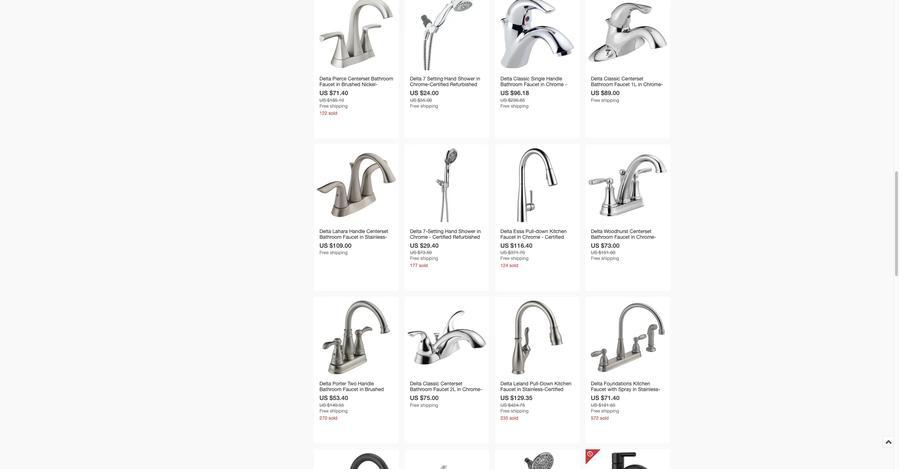 Task type: vqa. For each thing, say whether or not it's contained in the screenshot.


Task type: describe. For each thing, give the bounding box(es) containing it.
stainless- for us $129.35
[[523, 387, 545, 393]]

stainless- for us $71.40
[[639, 387, 661, 393]]

certified inside delta classic centerset bathroom faucet 1l  in chrome- certified refurbished
[[591, 87, 610, 93]]

us $71.40 us $181.65 free shipping 572 sold
[[591, 395, 620, 422]]

shipping inside us $53.40 us $140.55 free shipping 270 sold
[[330, 409, 348, 414]]

refurbished inside delta porter two handle bathroom faucet in brushed nickel-certified refurbished
[[356, 393, 383, 399]]

brushed inside delta porter two handle bathroom faucet in brushed nickel-certified refurbished
[[365, 387, 384, 393]]

bathroom inside delta porter two handle bathroom faucet in brushed nickel-certified refurbished
[[320, 387, 342, 393]]

us up $55.00
[[410, 89, 419, 97]]

delta for delta classic single handle bathroom faucet in chrome - certified refurbished
[[501, 76, 513, 82]]

free inside delta 7 setting hand shower in chrome-certified refurbished us $24.00 us $55.00 free shipping
[[410, 103, 419, 109]]

delta inside delta 7-setting hand shower in chrome - certified refurbished us $29.40 us $73.50 free shipping 177 sold
[[410, 229, 422, 234]]

in inside delta classic single handle bathroom faucet in chrome - certified refurbished
[[541, 82, 545, 87]]

$181.65
[[599, 403, 616, 409]]

certified inside delta 7-setting hand shower in chrome - certified refurbished us $29.40 us $73.50 free shipping 177 sold
[[433, 234, 452, 240]]

in inside delta lahara handle centerset bathroom faucet in stainless- certified refurbished
[[360, 234, 364, 240]]

in inside "delta pierce centerset bathroom faucet in brushed nickel- certified refurbished"
[[336, 82, 340, 87]]

brushed inside "delta pierce centerset bathroom faucet in brushed nickel- certified refurbished"
[[342, 82, 361, 87]]

refurbished inside delta 7 setting hand shower in chrome-certified refurbished us $24.00 us $55.00 free shipping
[[450, 82, 478, 87]]

pierce
[[333, 76, 347, 82]]

shower for us
[[458, 76, 475, 82]]

us left $185.10 on the left top
[[320, 98, 326, 103]]

us left $140.55
[[320, 403, 326, 409]]

in inside delta 7 setting hand shower in chrome-certified refurbished us $24.00 us $55.00 free shipping
[[477, 76, 481, 82]]

us left $55.00
[[410, 98, 417, 103]]

in inside delta leland pull-down kitchen faucet in stainless-certified refurbished
[[518, 387, 522, 393]]

235
[[501, 416, 509, 422]]

essa
[[514, 229, 525, 234]]

faucet inside delta foundations kitchen faucet with spray in stainless- certified refurbished
[[591, 387, 607, 393]]

faucet inside delta classic centerset bathroom faucet 1l  in chrome- certified refurbished
[[615, 82, 630, 87]]

$116.40
[[511, 242, 533, 249]]

delta pierce centerset bathroom faucet in brushed nickel- certified refurbished
[[320, 76, 394, 93]]

refurbished inside delta lahara handle centerset bathroom faucet in stainless- certified refurbished
[[340, 240, 367, 246]]

$89.00
[[601, 89, 620, 97]]

porter
[[333, 382, 347, 387]]

leland
[[514, 382, 529, 387]]

in inside delta porter two handle bathroom faucet in brushed nickel-certified refurbished
[[360, 387, 364, 393]]

$109.00
[[330, 242, 352, 249]]

free inside the us $75.00 free shipping
[[410, 403, 419, 409]]

certified inside delta lahara handle centerset bathroom faucet in stainless- certified refurbished
[[320, 240, 339, 246]]

shipping inside us $71.40 us $185.10 free shipping 122 sold
[[330, 103, 348, 109]]

shipping inside us $116.40 us $371.70 free shipping 124 sold
[[511, 256, 529, 262]]

$53.40
[[330, 395, 348, 402]]

classic for us $89.00
[[604, 76, 621, 82]]

kitchen for $129.35
[[555, 382, 572, 387]]

hand for us
[[445, 76, 457, 82]]

certified inside delta 7 setting hand shower in chrome-certified refurbished us $24.00 us $55.00 free shipping
[[430, 82, 449, 87]]

delta for delta foundations kitchen faucet with spray in stainless- certified refurbished
[[591, 382, 603, 387]]

delta for delta lahara handle centerset bathroom faucet in stainless- certified refurbished
[[320, 229, 331, 234]]

$24.00
[[420, 89, 439, 97]]

certified inside "delta pierce centerset bathroom faucet in brushed nickel- certified refurbished"
[[320, 87, 339, 93]]

faucet inside delta essa pull-down kitchen faucet in chrome - certified refurbished
[[501, 234, 516, 240]]

free inside us $73.00 us $151.00 free shipping
[[591, 256, 601, 262]]

chrome- inside delta woodhurst centerset bathroom faucet in chrome- certified refurbished
[[637, 234, 657, 240]]

refurbished inside delta woodhurst centerset bathroom faucet in chrome- certified refurbished
[[612, 240, 639, 246]]

pull- for us $116.40
[[526, 229, 536, 234]]

refurbished inside delta essa pull-down kitchen faucet in chrome - certified refurbished
[[501, 240, 528, 246]]

bathroom inside delta classic centerset bathroom faucet 2l in chrome- certified refurbished
[[410, 387, 432, 393]]

faucet inside delta woodhurst centerset bathroom faucet in chrome- certified refurbished
[[615, 234, 630, 240]]

free inside us $129.35 us $424.75 free shipping 235 sold
[[501, 409, 510, 414]]

sold inside delta 7-setting hand shower in chrome - certified refurbished us $29.40 us $73.50 free shipping 177 sold
[[419, 263, 428, 269]]

us up the $151.00
[[591, 242, 600, 249]]

refurbished inside delta 7-setting hand shower in chrome - certified refurbished us $29.40 us $73.50 free shipping 177 sold
[[453, 234, 480, 240]]

$140.55
[[327, 403, 344, 409]]

single
[[532, 76, 545, 82]]

delta classic centerset bathroom faucet 1l  in chrome- certified refurbished
[[591, 76, 664, 93]]

in inside delta woodhurst centerset bathroom faucet in chrome- certified refurbished
[[632, 234, 636, 240]]

refurbished inside "delta pierce centerset bathroom faucet in brushed nickel- certified refurbished"
[[340, 87, 367, 93]]

us left $73.50
[[410, 250, 417, 256]]

certified inside delta classic single handle bathroom faucet in chrome - certified refurbished
[[501, 87, 520, 93]]

$236.85
[[509, 98, 525, 103]]

handle inside delta lahara handle centerset bathroom faucet in stainless- certified refurbished
[[349, 229, 365, 234]]

$29.40
[[420, 242, 439, 249]]

bathroom inside delta woodhurst centerset bathroom faucet in chrome- certified refurbished
[[591, 234, 614, 240]]

124
[[501, 263, 509, 269]]

delta classic centerset bathroom faucet 2l in chrome- certified refurbished
[[410, 382, 483, 399]]

bathroom inside delta classic centerset bathroom faucet 1l  in chrome- certified refurbished
[[591, 82, 614, 87]]

270
[[320, 416, 328, 422]]

setting for $24.00
[[428, 76, 443, 82]]

centerset inside delta lahara handle centerset bathroom faucet in stainless- certified refurbished
[[367, 229, 389, 234]]

- inside delta 7-setting hand shower in chrome - certified refurbished us $29.40 us $73.50 free shipping 177 sold
[[430, 234, 432, 240]]

certified inside delta foundations kitchen faucet with spray in stainless- certified refurbished
[[591, 393, 610, 399]]

delta inside delta 7 setting hand shower in chrome-certified refurbished us $24.00 us $55.00 free shipping
[[410, 76, 422, 82]]

nickel- inside delta porter two handle bathroom faucet in brushed nickel-certified refurbished
[[320, 393, 336, 399]]

free inside us $71.40 us $181.65 free shipping 572 sold
[[591, 409, 601, 414]]

stainless- for us $109.00
[[365, 234, 387, 240]]

down
[[541, 382, 554, 387]]

classic for us $75.00
[[423, 382, 440, 387]]

delta for delta classic centerset bathroom faucet 1l  in chrome- certified refurbished
[[591, 76, 603, 82]]

refurbished inside delta classic centerset bathroom faucet 2l in chrome- certified refurbished
[[431, 393, 458, 399]]

us left $236.85
[[501, 98, 507, 103]]

free inside us $109.00 free shipping
[[320, 250, 329, 256]]

certified inside delta essa pull-down kitchen faucet in chrome - certified refurbished
[[545, 234, 564, 240]]

us inside the us $75.00 free shipping
[[410, 395, 419, 402]]

free inside delta 7-setting hand shower in chrome - certified refurbished us $29.40 us $73.50 free shipping 177 sold
[[410, 256, 419, 262]]

in inside delta essa pull-down kitchen faucet in chrome - certified refurbished
[[518, 234, 522, 240]]

certified inside delta woodhurst centerset bathroom faucet in chrome- certified refurbished
[[591, 240, 610, 246]]

delta porter two handle bathroom faucet in brushed nickel-certified refurbished
[[320, 382, 384, 399]]

shower for refurbished
[[459, 229, 476, 234]]

in inside delta classic centerset bathroom faucet 2l in chrome- certified refurbished
[[458, 387, 461, 393]]

delta for delta classic centerset bathroom faucet 2l in chrome- certified refurbished
[[410, 382, 422, 387]]

sold for us $71.40 us $185.10 free shipping 122 sold
[[329, 110, 338, 116]]

- for us $116.40
[[542, 234, 544, 240]]

in inside delta foundations kitchen faucet with spray in stainless- certified refurbished
[[633, 387, 637, 393]]

faucet inside delta porter two handle bathroom faucet in brushed nickel-certified refurbished
[[343, 387, 359, 393]]

chrome- inside delta 7 setting hand shower in chrome-certified refurbished us $24.00 us $55.00 free shipping
[[410, 82, 430, 87]]

two
[[348, 382, 357, 387]]

delta woodhurst centerset bathroom faucet in chrome- certified refurbished
[[591, 229, 657, 246]]

certified inside delta leland pull-down kitchen faucet in stainless-certified refurbished
[[545, 387, 564, 393]]

faucet inside delta classic single handle bathroom faucet in chrome - certified refurbished
[[524, 82, 540, 87]]

us up $181.65
[[591, 395, 600, 402]]

$73.00
[[601, 242, 620, 249]]

us up $73.50
[[410, 242, 419, 249]]

delta for delta woodhurst centerset bathroom faucet in chrome- certified refurbished
[[591, 229, 603, 234]]

us $96.18 us $236.85 free shipping
[[501, 89, 530, 109]]

us left $424.75
[[501, 403, 507, 409]]

kitchen for $116.40
[[550, 229, 567, 234]]

faucet inside delta lahara handle centerset bathroom faucet in stainless- certified refurbished
[[343, 234, 359, 240]]

free inside us $53.40 us $140.55 free shipping 270 sold
[[320, 409, 329, 414]]

free inside us $71.40 us $185.10 free shipping 122 sold
[[320, 103, 329, 109]]

with
[[608, 387, 617, 393]]

delta foundations kitchen faucet with spray in stainless- certified refurbished
[[591, 382, 661, 399]]

certified inside delta classic centerset bathroom faucet 2l in chrome- certified refurbished
[[410, 393, 429, 399]]

us left $371.70
[[501, 250, 507, 256]]

$371.70
[[509, 250, 525, 256]]

us $73.00 us $151.00 free shipping
[[591, 242, 620, 262]]



Task type: locate. For each thing, give the bounding box(es) containing it.
$75.00
[[420, 395, 439, 402]]

572
[[591, 416, 599, 422]]

7-
[[423, 229, 428, 234]]

shipping inside us $71.40 us $181.65 free shipping 572 sold
[[602, 409, 620, 414]]

chrome inside delta classic single handle bathroom faucet in chrome - certified refurbished
[[546, 82, 564, 87]]

kitchen inside delta foundations kitchen faucet with spray in stainless- certified refurbished
[[634, 382, 651, 387]]

shipping inside the us $96.18 us $236.85 free shipping
[[511, 103, 529, 109]]

$71.40 inside us $71.40 us $185.10 free shipping 122 sold
[[330, 89, 348, 97]]

0 horizontal spatial stainless-
[[365, 234, 387, 240]]

classic inside delta classic single handle bathroom faucet in chrome - certified refurbished
[[514, 76, 530, 82]]

us $116.40 us $371.70 free shipping 124 sold
[[501, 242, 533, 269]]

us left $89.00
[[591, 89, 600, 97]]

0 vertical spatial handle
[[547, 76, 563, 82]]

setting up the $29.40
[[428, 229, 444, 234]]

in inside delta 7-setting hand shower in chrome - certified refurbished us $29.40 us $73.50 free shipping 177 sold
[[477, 229, 481, 234]]

handle for us $53.40
[[358, 382, 374, 387]]

$96.18
[[511, 89, 530, 97]]

delta up us $89.00 free shipping
[[591, 76, 603, 82]]

faucet left the with
[[591, 387, 607, 393]]

delta 7 setting hand shower in chrome-certified refurbished us $24.00 us $55.00 free shipping
[[410, 76, 481, 109]]

shipping down $371.70
[[511, 256, 529, 262]]

centerset for us $75.00
[[441, 382, 463, 387]]

1 vertical spatial brushed
[[365, 387, 384, 393]]

chrome- inside delta classic centerset bathroom faucet 2l in chrome- certified refurbished
[[463, 387, 483, 393]]

refurbished
[[450, 82, 478, 87], [340, 87, 367, 93], [521, 87, 548, 93], [612, 87, 639, 93], [453, 234, 480, 240], [340, 240, 367, 246], [501, 240, 528, 246], [612, 240, 639, 246], [356, 393, 383, 399], [431, 393, 458, 399], [501, 393, 528, 399], [612, 393, 639, 399]]

pull- for us $129.35
[[530, 382, 541, 387]]

$185.10
[[327, 98, 344, 103]]

kitchen inside delta essa pull-down kitchen faucet in chrome - certified refurbished
[[550, 229, 567, 234]]

sold inside us $71.40 us $181.65 free shipping 572 sold
[[601, 416, 609, 422]]

pull- inside delta leland pull-down kitchen faucet in stainless-certified refurbished
[[530, 382, 541, 387]]

us
[[320, 89, 328, 97], [410, 89, 419, 97], [501, 89, 509, 97], [591, 89, 600, 97], [320, 98, 326, 103], [410, 98, 417, 103], [501, 98, 507, 103], [320, 242, 328, 249], [410, 242, 419, 249], [501, 242, 509, 249], [591, 242, 600, 249], [410, 250, 417, 256], [501, 250, 507, 256], [591, 250, 598, 256], [320, 395, 328, 402], [410, 395, 419, 402], [501, 395, 509, 402], [591, 395, 600, 402], [320, 403, 326, 409], [501, 403, 507, 409], [591, 403, 598, 409]]

us inside us $89.00 free shipping
[[591, 89, 600, 97]]

us left $181.65
[[591, 403, 598, 409]]

faucet inside delta classic centerset bathroom faucet 2l in chrome- certified refurbished
[[434, 387, 449, 393]]

setting right 7
[[428, 76, 443, 82]]

sold for us $116.40 us $371.70 free shipping 124 sold
[[510, 263, 519, 269]]

shipping down $185.10 on the left top
[[330, 103, 348, 109]]

us $71.40 us $185.10 free shipping 122 sold
[[320, 89, 348, 116]]

faucet up $109.00
[[343, 234, 359, 240]]

brushed
[[342, 82, 361, 87], [365, 387, 384, 393]]

nickel- right the "pierce"
[[362, 82, 378, 87]]

shipping down $236.85
[[511, 103, 529, 109]]

delta left lahara
[[320, 229, 331, 234]]

shipping down $89.00
[[602, 98, 620, 103]]

centerset inside delta classic centerset bathroom faucet 2l in chrome- certified refurbished
[[441, 382, 463, 387]]

1 horizontal spatial $71.40
[[601, 395, 620, 402]]

0 vertical spatial brushed
[[342, 82, 361, 87]]

faucet inside "delta pierce centerset bathroom faucet in brushed nickel- certified refurbished"
[[320, 82, 335, 87]]

delta left 7
[[410, 76, 422, 82]]

0 horizontal spatial -
[[430, 234, 432, 240]]

0 vertical spatial setting
[[428, 76, 443, 82]]

free up 270
[[320, 409, 329, 414]]

kitchen right spray
[[634, 382, 651, 387]]

kitchen inside delta leland pull-down kitchen faucet in stainless-certified refurbished
[[555, 382, 572, 387]]

- for us $96.18
[[566, 82, 568, 87]]

pull- right essa
[[526, 229, 536, 234]]

$71.40 inside us $71.40 us $181.65 free shipping 572 sold
[[601, 395, 620, 402]]

us $89.00 free shipping
[[591, 89, 620, 103]]

down
[[536, 229, 549, 234]]

delta inside delta essa pull-down kitchen faucet in chrome - certified refurbished
[[501, 229, 513, 234]]

delta for delta pierce centerset bathroom faucet in brushed nickel- certified refurbished
[[320, 76, 331, 82]]

delta
[[320, 76, 331, 82], [410, 76, 422, 82], [501, 76, 513, 82], [591, 76, 603, 82], [320, 229, 331, 234], [410, 229, 422, 234], [501, 229, 513, 234], [591, 229, 603, 234], [320, 382, 331, 387], [410, 382, 422, 387], [501, 382, 513, 387], [591, 382, 603, 387]]

delta up the $96.18
[[501, 76, 513, 82]]

us inside us $109.00 free shipping
[[320, 242, 328, 249]]

delta for delta porter two handle bathroom faucet in brushed nickel-certified refurbished
[[320, 382, 331, 387]]

delta 7-setting hand shower in chrome - certified refurbished us $29.40 us $73.50 free shipping 177 sold
[[410, 229, 481, 269]]

bathroom inside "delta pierce centerset bathroom faucet in brushed nickel- certified refurbished"
[[371, 76, 394, 82]]

chrome up $116.40
[[523, 234, 541, 240]]

setting for us
[[428, 229, 444, 234]]

hand inside delta 7 setting hand shower in chrome-certified refurbished us $24.00 us $55.00 free shipping
[[445, 76, 457, 82]]

faucet inside delta leland pull-down kitchen faucet in stainless-certified refurbished
[[501, 387, 516, 393]]

spray
[[619, 387, 632, 393]]

1 horizontal spatial brushed
[[365, 387, 384, 393]]

1 vertical spatial setting
[[428, 229, 444, 234]]

us left $109.00
[[320, 242, 328, 249]]

chrome- right woodhurst
[[637, 234, 657, 240]]

chrome up the $29.40
[[410, 234, 428, 240]]

free down the $151.00
[[591, 256, 601, 262]]

refurbished inside delta foundations kitchen faucet with spray in stainless- certified refurbished
[[612, 393, 639, 399]]

delta classic single handle bathroom faucet in chrome - certified refurbished
[[501, 76, 568, 93]]

shipping
[[602, 98, 620, 103], [330, 103, 348, 109], [421, 103, 439, 109], [511, 103, 529, 109], [330, 250, 348, 256], [421, 256, 439, 262], [511, 256, 529, 262], [602, 256, 620, 262], [421, 403, 439, 409], [330, 409, 348, 414], [511, 409, 529, 414], [602, 409, 620, 414]]

sold right 124
[[510, 263, 519, 269]]

certified inside delta porter two handle bathroom faucet in brushed nickel-certified refurbished
[[336, 393, 354, 399]]

delta left the "pierce"
[[320, 76, 331, 82]]

centerset for us $73.00
[[630, 229, 652, 234]]

-
[[566, 82, 568, 87], [430, 234, 432, 240], [542, 234, 544, 240]]

2 horizontal spatial -
[[566, 82, 568, 87]]

delta left leland
[[501, 382, 513, 387]]

delta leland pull-down kitchen faucet in stainless-certified refurbished
[[501, 382, 572, 399]]

1 vertical spatial $71.40
[[601, 395, 620, 402]]

brushed right two
[[365, 387, 384, 393]]

177
[[410, 263, 418, 269]]

chrome
[[546, 82, 564, 87], [410, 234, 428, 240], [523, 234, 541, 240]]

setting inside delta 7 setting hand shower in chrome-certified refurbished us $24.00 us $55.00 free shipping
[[428, 76, 443, 82]]

pull- inside delta essa pull-down kitchen faucet in chrome - certified refurbished
[[526, 229, 536, 234]]

handle
[[547, 76, 563, 82], [349, 229, 365, 234], [358, 382, 374, 387]]

nickel-
[[362, 82, 378, 87], [320, 393, 336, 399]]

us $75.00 free shipping
[[410, 395, 439, 409]]

us up $185.10 on the left top
[[320, 89, 328, 97]]

classic up $89.00
[[604, 76, 621, 82]]

$71.40 for us $71.40 us $181.65 free shipping 572 sold
[[601, 395, 620, 402]]

centerset for us $71.40
[[348, 76, 370, 82]]

free down delta classic centerset bathroom faucet 2l in chrome- certified refurbished
[[410, 403, 419, 409]]

2 horizontal spatial stainless-
[[639, 387, 661, 393]]

delta inside delta lahara handle centerset bathroom faucet in stainless- certified refurbished
[[320, 229, 331, 234]]

stainless- inside delta leland pull-down kitchen faucet in stainless-certified refurbished
[[523, 387, 545, 393]]

$71.40 up $181.65
[[601, 395, 620, 402]]

shipping down $55.00
[[421, 103, 439, 109]]

in inside delta classic centerset bathroom faucet 1l  in chrome- certified refurbished
[[639, 82, 643, 87]]

$55.00
[[418, 98, 432, 103]]

free up 124
[[501, 256, 510, 262]]

woodhurst
[[604, 229, 629, 234]]

stainless- inside delta lahara handle centerset bathroom faucet in stainless- certified refurbished
[[365, 234, 387, 240]]

faucet left 1l
[[615, 82, 630, 87]]

sold
[[329, 110, 338, 116], [419, 263, 428, 269], [510, 263, 519, 269], [329, 416, 338, 422], [510, 416, 519, 422], [601, 416, 609, 422]]

chrome-
[[410, 82, 430, 87], [644, 82, 664, 87], [637, 234, 657, 240], [463, 387, 483, 393]]

sold right 270
[[329, 416, 338, 422]]

kitchen right down
[[550, 229, 567, 234]]

us up $371.70
[[501, 242, 509, 249]]

refurbished inside delta classic single handle bathroom faucet in chrome - certified refurbished
[[521, 87, 548, 93]]

- right 7-
[[430, 234, 432, 240]]

nickel- up $140.55
[[320, 393, 336, 399]]

nickel- inside "delta pierce centerset bathroom faucet in brushed nickel- certified refurbished"
[[362, 82, 378, 87]]

centerset inside "delta pierce centerset bathroom faucet in brushed nickel- certified refurbished"
[[348, 76, 370, 82]]

in
[[477, 76, 481, 82], [336, 82, 340, 87], [541, 82, 545, 87], [639, 82, 643, 87], [477, 229, 481, 234], [360, 234, 364, 240], [518, 234, 522, 240], [632, 234, 636, 240], [360, 387, 364, 393], [458, 387, 461, 393], [518, 387, 522, 393], [633, 387, 637, 393]]

chrome- right 1l
[[644, 82, 664, 87]]

- right essa
[[542, 234, 544, 240]]

sold inside us $71.40 us $185.10 free shipping 122 sold
[[329, 110, 338, 116]]

delta inside delta woodhurst centerset bathroom faucet in chrome- certified refurbished
[[591, 229, 603, 234]]

delta left the with
[[591, 382, 603, 387]]

shipping inside delta 7-setting hand shower in chrome - certified refurbished us $29.40 us $73.50 free shipping 177 sold
[[421, 256, 439, 262]]

free up "572"
[[591, 409, 601, 414]]

sold inside us $53.40 us $140.55 free shipping 270 sold
[[329, 416, 338, 422]]

centerset for us $89.00
[[622, 76, 644, 82]]

free down delta lahara handle centerset bathroom faucet in stainless- certified refurbished
[[320, 250, 329, 256]]

0 horizontal spatial chrome
[[410, 234, 428, 240]]

handle for us $96.18
[[547, 76, 563, 82]]

$71.40
[[330, 89, 348, 97], [601, 395, 620, 402]]

chrome- up $24.00
[[410, 82, 430, 87]]

chrome for us $96.18
[[546, 82, 564, 87]]

hand
[[445, 76, 457, 82], [445, 229, 457, 234]]

free
[[591, 98, 601, 103], [320, 103, 329, 109], [410, 103, 419, 109], [501, 103, 510, 109], [320, 250, 329, 256], [410, 256, 419, 262], [501, 256, 510, 262], [591, 256, 601, 262], [410, 403, 419, 409], [320, 409, 329, 414], [501, 409, 510, 414], [591, 409, 601, 414]]

sold inside us $129.35 us $424.75 free shipping 235 sold
[[510, 416, 519, 422]]

shower inside delta 7-setting hand shower in chrome - certified refurbished us $29.40 us $73.50 free shipping 177 sold
[[459, 229, 476, 234]]

pull-
[[526, 229, 536, 234], [530, 382, 541, 387]]

0 horizontal spatial $71.40
[[330, 89, 348, 97]]

handle right single
[[547, 76, 563, 82]]

delta inside delta foundations kitchen faucet with spray in stainless- certified refurbished
[[591, 382, 603, 387]]

shower
[[458, 76, 475, 82], [459, 229, 476, 234]]

delta inside "delta pierce centerset bathroom faucet in brushed nickel- certified refurbished"
[[320, 76, 331, 82]]

hand right 7-
[[445, 229, 457, 234]]

us $129.35 us $424.75 free shipping 235 sold
[[501, 395, 533, 422]]

centerset inside delta classic centerset bathroom faucet 1l  in chrome- certified refurbished
[[622, 76, 644, 82]]

faucet up $116.40
[[501, 234, 516, 240]]

0 vertical spatial nickel-
[[362, 82, 378, 87]]

delta for delta essa pull-down kitchen faucet in chrome - certified refurbished
[[501, 229, 513, 234]]

shipping inside the us $75.00 free shipping
[[421, 403, 439, 409]]

1 horizontal spatial -
[[542, 234, 544, 240]]

shipping inside us $109.00 free shipping
[[330, 250, 348, 256]]

chrome for us $116.40
[[523, 234, 541, 240]]

lahara
[[333, 229, 348, 234]]

us left $75.00
[[410, 395, 419, 402]]

chrome- inside delta classic centerset bathroom faucet 1l  in chrome- certified refurbished
[[644, 82, 664, 87]]

classic
[[514, 76, 530, 82], [604, 76, 621, 82], [423, 382, 440, 387]]

shipping inside us $73.00 us $151.00 free shipping
[[602, 256, 620, 262]]

$71.40 for us $71.40 us $185.10 free shipping 122 sold
[[330, 89, 348, 97]]

0 horizontal spatial brushed
[[342, 82, 361, 87]]

faucet left 2l
[[434, 387, 449, 393]]

1 vertical spatial shower
[[459, 229, 476, 234]]

shipping down $109.00
[[330, 250, 348, 256]]

shipping inside us $89.00 free shipping
[[602, 98, 620, 103]]

bathroom inside delta classic single handle bathroom faucet in chrome - certified refurbished
[[501, 82, 523, 87]]

pull- right leland
[[530, 382, 541, 387]]

0 vertical spatial pull-
[[526, 229, 536, 234]]

classic inside delta classic centerset bathroom faucet 2l in chrome- certified refurbished
[[423, 382, 440, 387]]

faucet up '$129.35'
[[501, 387, 516, 393]]

shipping down $140.55
[[330, 409, 348, 414]]

1l
[[632, 82, 637, 87]]

shipping inside us $129.35 us $424.75 free shipping 235 sold
[[511, 409, 529, 414]]

delta lahara handle centerset bathroom faucet in stainless- certified refurbished
[[320, 229, 389, 246]]

delta left essa
[[501, 229, 513, 234]]

$424.75
[[509, 403, 525, 409]]

$71.40 up $185.10 on the left top
[[330, 89, 348, 97]]

sold for us $129.35 us $424.75 free shipping 235 sold
[[510, 416, 519, 422]]

hand right 7
[[445, 76, 457, 82]]

free inside us $89.00 free shipping
[[591, 98, 601, 103]]

classic for us $96.18
[[514, 76, 530, 82]]

chrome- right 2l
[[463, 387, 483, 393]]

1 vertical spatial handle
[[349, 229, 365, 234]]

free up 235
[[501, 409, 510, 414]]

0 vertical spatial shower
[[458, 76, 475, 82]]

free inside us $116.40 us $371.70 free shipping 124 sold
[[501, 256, 510, 262]]

refurbished inside delta classic centerset bathroom faucet 1l  in chrome- certified refurbished
[[612, 87, 639, 93]]

2l
[[451, 387, 456, 393]]

sold right 177
[[419, 263, 428, 269]]

kitchen
[[550, 229, 567, 234], [555, 382, 572, 387], [634, 382, 651, 387]]

1 horizontal spatial classic
[[514, 76, 530, 82]]

faucet up $73.00
[[615, 234, 630, 240]]

$129.35
[[511, 395, 533, 402]]

$73.50
[[418, 250, 432, 256]]

shipping down $424.75
[[511, 409, 529, 414]]

1 horizontal spatial nickel-
[[362, 82, 378, 87]]

brushed up $185.10 on the left top
[[342, 82, 361, 87]]

certified
[[430, 82, 449, 87], [320, 87, 339, 93], [501, 87, 520, 93], [591, 87, 610, 93], [433, 234, 452, 240], [545, 234, 564, 240], [320, 240, 339, 246], [591, 240, 610, 246], [545, 387, 564, 393], [336, 393, 354, 399], [410, 393, 429, 399], [591, 393, 610, 399]]

delta left woodhurst
[[591, 229, 603, 234]]

us up $140.55
[[320, 395, 328, 402]]

handle inside delta classic single handle bathroom faucet in chrome - certified refurbished
[[547, 76, 563, 82]]

0 horizontal spatial classic
[[423, 382, 440, 387]]

7
[[423, 76, 426, 82]]

delta inside delta classic centerset bathroom faucet 1l  in chrome- certified refurbished
[[591, 76, 603, 82]]

1 horizontal spatial chrome
[[523, 234, 541, 240]]

centerset
[[348, 76, 370, 82], [622, 76, 644, 82], [367, 229, 389, 234], [630, 229, 652, 234], [441, 382, 463, 387]]

122
[[320, 110, 328, 116]]

hand for refurbished
[[445, 229, 457, 234]]

shipping down $73.50
[[421, 256, 439, 262]]

0 vertical spatial $71.40
[[330, 89, 348, 97]]

0 horizontal spatial nickel-
[[320, 393, 336, 399]]

shipping down the $151.00
[[602, 256, 620, 262]]

shipping down $181.65
[[602, 409, 620, 414]]

sold right 122
[[329, 110, 338, 116]]

faucet up $185.10 on the left top
[[320, 82, 335, 87]]

2 vertical spatial handle
[[358, 382, 374, 387]]

chrome right single
[[546, 82, 564, 87]]

$151.00
[[599, 250, 616, 256]]

handle inside delta porter two handle bathroom faucet in brushed nickel-certified refurbished
[[358, 382, 374, 387]]

foundations
[[604, 382, 632, 387]]

delta inside delta classic centerset bathroom faucet 2l in chrome- certified refurbished
[[410, 382, 422, 387]]

refurbished inside delta leland pull-down kitchen faucet in stainless-certified refurbished
[[501, 393, 528, 399]]

shipping inside delta 7 setting hand shower in chrome-certified refurbished us $24.00 us $55.00 free shipping
[[421, 103, 439, 109]]

free inside the us $96.18 us $236.85 free shipping
[[501, 103, 510, 109]]

us up $236.85
[[501, 89, 509, 97]]

kitchen right down on the bottom
[[555, 382, 572, 387]]

handle right lahara
[[349, 229, 365, 234]]

free up 122
[[320, 103, 329, 109]]

bathroom inside delta lahara handle centerset bathroom faucet in stainless- certified refurbished
[[320, 234, 342, 240]]

faucet up the $96.18
[[524, 82, 540, 87]]

1 vertical spatial hand
[[445, 229, 457, 234]]

handle right two
[[358, 382, 374, 387]]

2 horizontal spatial chrome
[[546, 82, 564, 87]]

us $53.40 us $140.55 free shipping 270 sold
[[320, 395, 348, 422]]

shipping down $75.00
[[421, 403, 439, 409]]

sold for us $71.40 us $181.65 free shipping 572 sold
[[601, 416, 609, 422]]

classic up $75.00
[[423, 382, 440, 387]]

free up 177
[[410, 256, 419, 262]]

free down $55.00
[[410, 103, 419, 109]]

sold right "572"
[[601, 416, 609, 422]]

delta essa pull-down kitchen faucet in chrome - certified refurbished
[[501, 229, 567, 246]]

classic inside delta classic centerset bathroom faucet 1l  in chrome- certified refurbished
[[604, 76, 621, 82]]

setting
[[428, 76, 443, 82], [428, 229, 444, 234]]

faucet
[[320, 82, 335, 87], [524, 82, 540, 87], [615, 82, 630, 87], [343, 234, 359, 240], [501, 234, 516, 240], [615, 234, 630, 240], [343, 387, 359, 393], [434, 387, 449, 393], [501, 387, 516, 393], [591, 387, 607, 393]]

delta left 7-
[[410, 229, 422, 234]]

sold for us $53.40 us $140.55 free shipping 270 sold
[[329, 416, 338, 422]]

delta for delta leland pull-down kitchen faucet in stainless-certified refurbished
[[501, 382, 513, 387]]

sold right 235
[[510, 416, 519, 422]]

- inside delta essa pull-down kitchen faucet in chrome - certified refurbished
[[542, 234, 544, 240]]

us up $424.75
[[501, 395, 509, 402]]

us left the $151.00
[[591, 250, 598, 256]]

us $109.00 free shipping
[[320, 242, 352, 256]]

0 vertical spatial hand
[[445, 76, 457, 82]]

- right single
[[566, 82, 568, 87]]

1 vertical spatial pull-
[[530, 382, 541, 387]]

1 vertical spatial nickel-
[[320, 393, 336, 399]]

1 horizontal spatial stainless-
[[523, 387, 545, 393]]

centerset inside delta woodhurst centerset bathroom faucet in chrome- certified refurbished
[[630, 229, 652, 234]]

free down $236.85
[[501, 103, 510, 109]]

stainless-
[[365, 234, 387, 240], [523, 387, 545, 393], [639, 387, 661, 393]]

free down delta classic centerset bathroom faucet 1l  in chrome- certified refurbished
[[591, 98, 601, 103]]

chrome inside delta 7-setting hand shower in chrome - certified refurbished us $29.40 us $73.50 free shipping 177 sold
[[410, 234, 428, 240]]

2 horizontal spatial classic
[[604, 76, 621, 82]]

bathroom
[[371, 76, 394, 82], [501, 82, 523, 87], [591, 82, 614, 87], [320, 234, 342, 240], [591, 234, 614, 240], [320, 387, 342, 393], [410, 387, 432, 393]]



